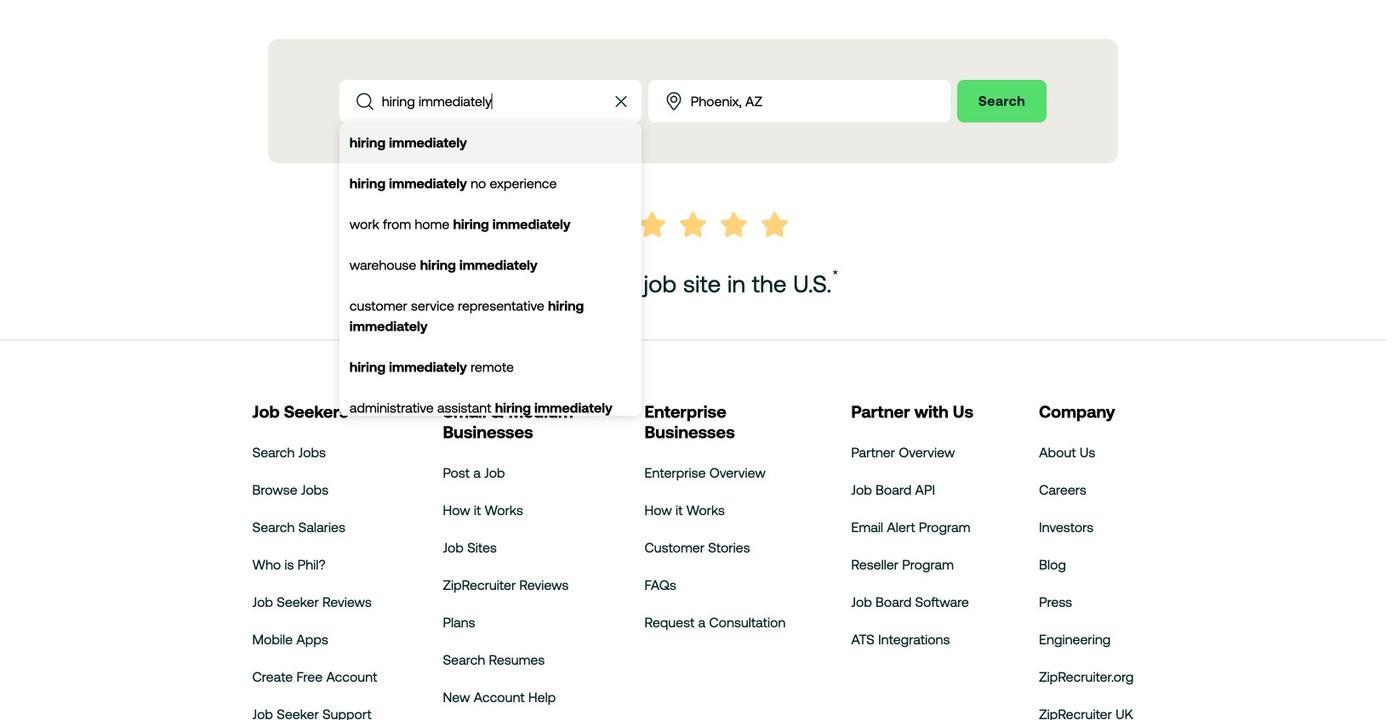 Task type: describe. For each thing, give the bounding box(es) containing it.
clear image
[[611, 91, 631, 111]]

Search location or remote text field
[[691, 81, 950, 122]]

Search job title or keyword text field
[[382, 81, 594, 122]]



Task type: vqa. For each thing, say whether or not it's contained in the screenshot.
Field
yes



Task type: locate. For each thing, give the bounding box(es) containing it.
list box
[[339, 123, 641, 429]]

none field search location or remote
[[648, 80, 950, 123]]

None field
[[339, 80, 641, 429], [648, 80, 950, 123], [339, 80, 641, 429]]



